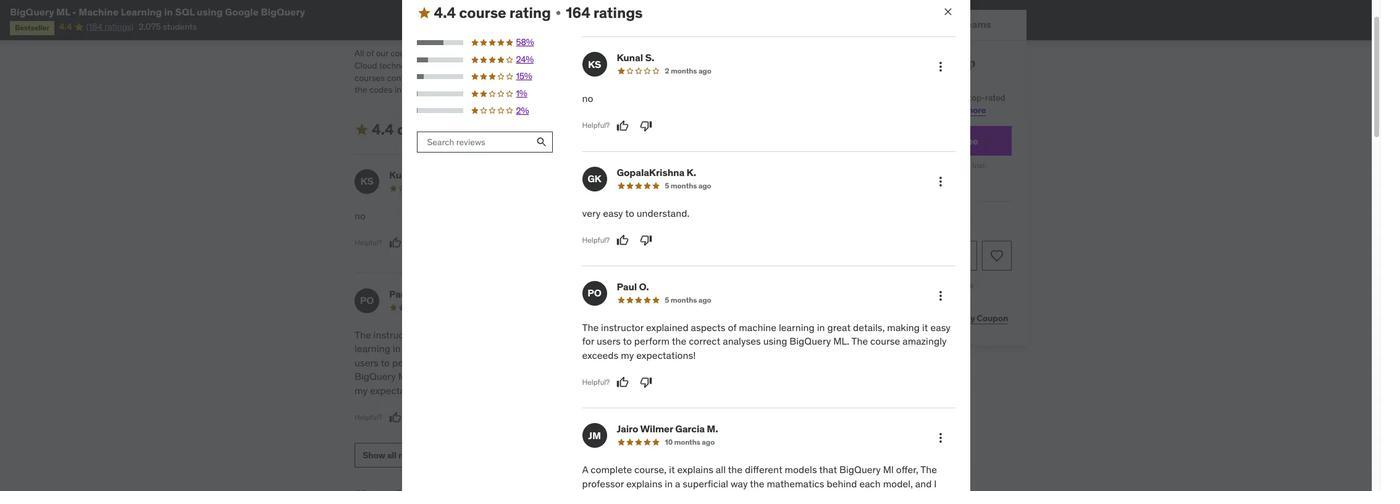 Task type: locate. For each thing, give the bounding box(es) containing it.
a
[[418, 72, 422, 83], [424, 84, 429, 95], [486, 84, 490, 95], [629, 356, 635, 369], [675, 477, 680, 490]]

such
[[404, 84, 422, 95]]

0 horizontal spatial no
[[355, 209, 366, 221]]

model, inside a complete course, it explains all the different models that bigquery ml offer, the professor explains in a superficial way the mathematics behind each model, and
[[883, 477, 913, 490]]

machine inside the all of our courses are made keeping in mind the real-time implementation of big data, machine learning and cloud technologies in live projects. we make courses which majorly consist of hands-on & practicals. all our courses contain a detailed knowledge of a technology from scratch to advance level. course's lectures explain the codes in such a way that even a non-technical person can understand.
[[688, 48, 721, 59]]

no
[[582, 92, 593, 105], [355, 209, 366, 221]]

mark review by paul o. as helpful image up show all reviews
[[389, 411, 401, 424]]

technical
[[512, 84, 547, 95]]

4.4 course rating for no
[[434, 3, 551, 22]]

1 vertical spatial and
[[669, 370, 686, 382]]

1 vertical spatial great
[[403, 342, 426, 355]]

teams button
[[927, 10, 1026, 40]]

1 horizontal spatial learning
[[779, 321, 815, 334]]

medium image down codes
[[355, 122, 369, 137]]

1 vertical spatial ml
[[883, 463, 894, 476]]

164 ratings down the 2% at the left top of the page
[[504, 120, 581, 139]]

additional actions for review by kunal s. image
[[933, 59, 948, 74]]

mathematics for a complete course, it explains all the different models that bigquery ml offer, the professor explains in a superficial way the mathematics behind each model, and 
[[767, 477, 824, 490]]

mark review by gopalakrishna k. as unhelpful image for a complete course, it explains all the different models that bigquery ml offer, the professor explains in a superficial way the mathematics behind each model, and i really enjoyed the course.
[[638, 237, 651, 249]]

2 horizontal spatial way
[[731, 477, 748, 490]]

complete up course. on the bottom of page
[[589, 329, 630, 341]]

very easy to understand. for a complete course, it explains all the different models that bigquery ml offer, the professor explains in a superficial way the mathematics behind each model, and i really enjoyed the course.
[[581, 209, 688, 221]]

way for a complete course, it explains all the different models that bigquery ml offer, the professor explains in a superficial way the mathematics behind each model, and 
[[731, 477, 748, 490]]

each inside the a complete course, it explains all the different models that bigquery ml offer, the professor explains in a superficial way the mathematics behind each model, and i really enjoyed the course.
[[613, 370, 635, 382]]

1 horizontal spatial 4.4
[[372, 120, 394, 139]]

courses down real-
[[531, 60, 562, 71]]

my for a complete course, it explains all the different models that bigquery ml offer, the professor explains in a superficial way the mathematics behind each model, and 
[[621, 349, 634, 361]]

s.
[[645, 51, 654, 64], [417, 168, 427, 181]]

course, for get this course, plus 11,000+ of our top-rated courses, with personal plan.
[[864, 92, 892, 103]]

offer, inside the a complete course, it explains all the different models that bigquery ml offer, the professor explains in a superficial way the mathematics behind each model, and i really enjoyed the course.
[[692, 342, 714, 355]]

analyses for a complete course, it explains all the different models that bigquery ml offer, the professor explains in a superficial way the mathematics behind each model, and i really enjoyed the course.
[[481, 356, 519, 369]]

a complete course, it explains all the different models that bigquery ml offer, the professor explains in a superficial way the mathematics behind each model, and 
[[582, 463, 937, 491]]

complete
[[589, 329, 630, 341], [591, 463, 632, 476]]

months for very easy to understand.
[[671, 181, 697, 190]]

1 vertical spatial behind
[[827, 477, 857, 490]]

and
[[759, 48, 773, 59], [669, 370, 686, 382], [915, 477, 932, 490]]

0 horizontal spatial models
[[581, 342, 613, 355]]

gk
[[587, 172, 601, 185], [586, 175, 600, 187]]

ago
[[698, 66, 711, 76], [698, 181, 711, 190], [697, 183, 710, 192], [698, 295, 711, 305], [700, 303, 713, 312], [702, 437, 715, 447]]

1 vertical spatial all
[[749, 60, 759, 71]]

very easy to understand.
[[582, 207, 689, 219], [581, 209, 688, 221]]

0 horizontal spatial 4.4
[[59, 21, 72, 32]]

way inside a complete course, it explains all the different models that bigquery ml offer, the professor explains in a superficial way the mathematics behind each model, and
[[731, 477, 748, 490]]

0 vertical spatial users
[[597, 335, 621, 347]]

1 vertical spatial different
[[745, 463, 782, 476]]

164 ratings up implementation
[[566, 3, 643, 22]]

1 vertical spatial models
[[785, 463, 817, 476]]

1 horizontal spatial this
[[891, 313, 907, 324]]

that inside the all of our courses are made keeping in mind the real-time implementation of big data, machine learning and cloud technologies in live projects. we make courses which majorly consist of hands-on & practicals. all our courses contain a detailed knowledge of a technology from scratch to advance level. course's lectures explain the codes in such a way that even a non-technical person can understand.
[[448, 84, 463, 95]]

courses down subscribe
[[831, 71, 876, 87]]

0 horizontal spatial all
[[355, 48, 364, 59]]

kunal s.
[[617, 51, 654, 64], [389, 168, 427, 181]]

1 horizontal spatial machine
[[688, 48, 721, 59]]

1 vertical spatial this
[[891, 313, 907, 324]]

0 vertical spatial ml
[[679, 342, 690, 355]]

0 horizontal spatial learning
[[121, 6, 162, 18]]

our up explain
[[761, 60, 774, 71]]

po
[[587, 287, 601, 299], [360, 294, 374, 307]]

0 vertical spatial different
[[743, 329, 781, 341]]

s. down search reviews text box
[[417, 168, 427, 181]]

0 vertical spatial learning
[[121, 6, 162, 18]]

mark review by gopalakrishna k. as helpful image
[[616, 234, 629, 246]]

wilmer
[[639, 288, 672, 300], [640, 423, 673, 435]]

anytime
[[921, 176, 947, 185]]

details,
[[853, 321, 885, 334], [429, 342, 460, 355]]

expectations! for a complete course, it explains all the different models that bigquery ml offer, the professor explains in a superficial way the mathematics behind each model, and 
[[636, 349, 696, 361]]

personal up $16.58
[[880, 135, 921, 147]]

course, inside a complete course, it explains all the different models that bigquery ml offer, the professor explains in a superficial way the mathematics behind each model, and
[[634, 463, 667, 476]]

great for a complete course, it explains all the different models that bigquery ml offer, the professor explains in a superficial way the mathematics behind each model, and 
[[827, 321, 851, 334]]

2 vertical spatial using
[[521, 356, 545, 369]]

0 vertical spatial mark review by kunal s. as helpful image
[[616, 120, 629, 132]]

models inside a complete course, it explains all the different models that bigquery ml offer, the professor explains in a superficial way the mathematics behind each model, and
[[785, 463, 817, 476]]

a inside the a complete course, it explains all the different models that bigquery ml offer, the professor explains in a superficial way the mathematics behind each model, and i really enjoyed the course.
[[581, 329, 587, 341]]

course, inside the a complete course, it explains all the different models that bigquery ml offer, the professor explains in a superficial way the mathematics behind each model, and i really enjoyed the course.
[[633, 329, 665, 341]]

0 vertical spatial and
[[759, 48, 773, 59]]

gopalakrishna
[[617, 166, 684, 178], [615, 168, 683, 181]]

jairo left mark review by jairo wilmer garcia m. as unhelpful icon
[[617, 423, 638, 435]]

really
[[693, 370, 717, 382]]

details, for a complete course, it explains all the different models that bigquery ml offer, the professor explains in a superficial way the mathematics behind each model, and i really enjoyed the course.
[[429, 342, 460, 355]]

using
[[197, 6, 223, 18], [763, 335, 787, 347], [521, 356, 545, 369]]

this for get
[[847, 92, 862, 103]]

at
[[886, 161, 893, 170]]

1 vertical spatial each
[[859, 477, 881, 490]]

different inside a complete course, it explains all the different models that bigquery ml offer, the professor explains in a superficial way the mathematics behind each model, and
[[745, 463, 782, 476]]

easy
[[603, 207, 623, 219], [601, 209, 621, 221], [930, 321, 951, 334], [506, 342, 526, 355]]

personal inside get this course, plus 11,000+ of our top-rated courses, with personal plan.
[[884, 104, 918, 115]]

close modal image
[[942, 5, 954, 18]]

additional actions for review by paul o. image
[[933, 288, 948, 303]]

5 months ago
[[665, 181, 711, 190], [663, 183, 710, 192], [665, 295, 711, 305]]

very for a complete course, it explains all the different models that bigquery ml offer, the professor explains in a superficial way the mathematics behind each model, and i really enjoyed the course.
[[581, 209, 599, 221]]

course, down mark review by jairo wilmer garcia m. as unhelpful icon
[[634, 463, 667, 476]]

course, up the with
[[864, 92, 892, 103]]

wishlist image
[[989, 248, 1004, 263]]

mark review by jairo wilmer garcia m. as helpful image
[[615, 411, 627, 424]]

correct for a complete course, it explains all the different models that bigquery ml offer, the professor explains in a superficial way the mathematics behind each model, and i really enjoyed the course.
[[447, 356, 478, 369]]

1 horizontal spatial s.
[[645, 51, 654, 64]]

1 horizontal spatial for
[[582, 335, 594, 347]]

0 vertical spatial each
[[613, 370, 635, 382]]

0 vertical spatial our
[[376, 48, 388, 59]]

medium image for gk
[[355, 122, 369, 137]]

5 months ago for aspects
[[665, 295, 711, 305]]

rating left xsmall icon
[[509, 3, 551, 22]]

mathematics inside the a complete course, it explains all the different models that bigquery ml offer, the professor explains in a superficial way the mathematics behind each model, and i really enjoyed the course.
[[721, 356, 779, 369]]

ml inside the a complete course, it explains all the different models that bigquery ml offer, the professor explains in a superficial way the mathematics behind each model, and i really enjoyed the course.
[[679, 342, 690, 355]]

machine for a complete course, it explains all the different models that bigquery ml offer, the professor explains in a superficial way the mathematics behind each model, and 
[[739, 321, 776, 334]]

no for a complete course, it explains all the different models that bigquery ml offer, the professor explains in a superficial way the mathematics behind each model, and i really enjoyed the course.
[[355, 209, 366, 221]]

this inside get this course, plus 11,000+ of our top-rated courses, with personal plan.
[[847, 92, 862, 103]]

models for a complete course, it explains all the different models that bigquery ml offer, the professor explains in a superficial way the mathematics behind each model, and i really enjoyed the course.
[[581, 342, 613, 355]]

1 horizontal spatial that
[[615, 342, 633, 355]]

keeping
[[461, 48, 492, 59]]

10 months ago
[[663, 303, 713, 312], [665, 437, 715, 447]]

all up explain
[[749, 60, 759, 71]]

jairo
[[615, 288, 637, 300], [617, 423, 638, 435]]

1 horizontal spatial my
[[621, 349, 634, 361]]

it inside a complete course, it explains all the different models that bigquery ml offer, the professor explains in a superficial way the mathematics behind each model, and
[[669, 463, 675, 476]]

bestseller
[[15, 23, 49, 32]]

0 vertical spatial details,
[[853, 321, 885, 334]]

mark review by paul o. as helpful image left mark review by paul o. as unhelpful image at bottom left
[[616, 376, 629, 389]]

2
[[665, 66, 669, 76]]

the instructor explained aspects of machine learning in great details, making it easy for users to perform the correct analyses using bigquery ml. the course amazingly exceeds my expectations!
[[582, 321, 951, 361], [355, 329, 550, 396]]

google
[[225, 6, 259, 18]]

0 vertical spatial perform
[[634, 335, 670, 347]]

exceeds for a complete course, it explains all the different models that bigquery ml offer, the professor explains in a superficial way the mathematics behind each model, and i really enjoyed the course.
[[514, 370, 550, 382]]

-
[[72, 6, 76, 18]]

1 horizontal spatial using
[[521, 356, 545, 369]]

1 horizontal spatial ml
[[883, 463, 894, 476]]

0 horizontal spatial behind
[[581, 370, 611, 382]]

teams tab list
[[816, 10, 1026, 41]]

model, for a complete course, it explains all the different models that bigquery ml offer, the professor explains in a superficial way the mathematics behind each model, and i really enjoyed the course.
[[637, 370, 667, 382]]

months for no
[[671, 66, 697, 76]]

professor inside a complete course, it explains all the different models that bigquery ml offer, the professor explains in a superficial way the mathematics behind each model, and
[[582, 477, 624, 490]]

m.
[[705, 288, 716, 300], [707, 423, 718, 435]]

0 horizontal spatial machine
[[511, 329, 549, 341]]

0 vertical spatial exceeds
[[582, 349, 618, 361]]

complete for a complete course, it explains all the different models that bigquery ml offer, the professor explains in a superficial way the mathematics behind each model, and i really enjoyed the course.
[[589, 329, 630, 341]]

1 horizontal spatial rating
[[509, 3, 551, 22]]

0 horizontal spatial rating
[[447, 120, 489, 139]]

0 horizontal spatial xsmall image
[[434, 5, 443, 17]]

0 horizontal spatial ml.
[[398, 370, 414, 382]]

behind inside the a complete course, it explains all the different models that bigquery ml offer, the professor explains in a superficial way the mathematics behind each model, and i really enjoyed the course.
[[581, 370, 611, 382]]

0 vertical spatial mathematics
[[721, 356, 779, 369]]

all up cloud
[[355, 48, 364, 59]]

xsmall image left 49,496
[[434, 5, 443, 17]]

1 vertical spatial ratings
[[531, 120, 581, 139]]

aspects
[[691, 321, 725, 334], [463, 329, 498, 341]]

after
[[955, 161, 971, 170]]

1 vertical spatial course,
[[633, 329, 665, 341]]

all inside show all reviews button
[[387, 449, 396, 460]]

model, inside the a complete course, it explains all the different models that bigquery ml offer, the professor explains in a superficial way the mathematics behind each model, and i really enjoyed the course.
[[637, 370, 667, 382]]

0 horizontal spatial machine
[[79, 6, 118, 18]]

ml.
[[833, 335, 849, 347], [398, 370, 414, 382]]

instructor for a complete course, it explains all the different models that bigquery ml offer, the professor explains in a superficial way the mathematics behind each model, and i really enjoyed the course.
[[373, 329, 416, 341]]

mark review by kunal s. as helpful image
[[616, 120, 629, 132], [389, 237, 401, 249]]

j garg - real time learning image
[[355, 0, 424, 38]]

0 vertical spatial making
[[887, 321, 920, 334]]

1 vertical spatial learning
[[723, 48, 757, 59]]

1 horizontal spatial professor
[[735, 342, 777, 355]]

1 horizontal spatial making
[[887, 321, 920, 334]]

1 vertical spatial s.
[[417, 168, 427, 181]]

1 vertical spatial wilmer
[[640, 423, 673, 435]]

$16.58
[[895, 161, 917, 170]]

reviews
[[398, 449, 429, 460]]

0 horizontal spatial mark review by kunal s. as helpful image
[[389, 237, 401, 249]]

1 vertical spatial rating
[[447, 120, 489, 139]]

explained for a complete course, it explains all the different models that bigquery ml offer, the professor explains in a superficial way the mathematics behind each model, and i really enjoyed the course.
[[418, 329, 461, 341]]

a for a complete course, it explains all the different models that bigquery ml offer, the professor explains in a superficial way the mathematics behind each model, and i really enjoyed the course.
[[581, 329, 587, 341]]

machine up &
[[688, 48, 721, 59]]

learning inside the all of our courses are made keeping in mind the real-time implementation of big data, machine learning and cloud technologies in live projects. we make courses which majorly consist of hands-on & practicals. all our courses contain a detailed knowledge of a technology from scratch to advance level. course's lectures explain the codes in such a way that even a non-technical person can understand.
[[723, 48, 757, 59]]

helpful?
[[582, 121, 610, 130], [582, 235, 610, 244], [355, 238, 382, 247], [581, 238, 608, 247], [582, 377, 610, 387], [355, 412, 382, 422], [581, 412, 608, 422]]

a
[[581, 329, 587, 341], [582, 463, 588, 476]]

1 vertical spatial making
[[463, 342, 495, 355]]

164 ratings for gk
[[504, 120, 581, 139]]

level.
[[660, 72, 680, 83]]

way inside the a complete course, it explains all the different models that bigquery ml offer, the professor explains in a superficial way the mathematics behind each model, and i really enjoyed the course.
[[685, 356, 702, 369]]

s. up "advance"
[[645, 51, 654, 64]]

0 vertical spatial medium image
[[417, 5, 431, 20]]

users for a complete course, it explains all the different models that bigquery ml offer, the professor explains in a superficial way the mathematics behind each model, and 
[[597, 335, 621, 347]]

4.4 down ml
[[59, 21, 72, 32]]

learning up 2,075
[[121, 6, 162, 18]]

a inside a complete course, it explains all the different models that bigquery ml offer, the professor explains in a superficial way the mathematics behind each model, and
[[675, 477, 680, 490]]

0 vertical spatial 10
[[663, 303, 671, 312]]

xsmall image down 2% button
[[491, 125, 501, 135]]

machine up (164
[[79, 6, 118, 18]]

each for a complete course, it explains all the different models that bigquery ml offer, the professor explains in a superficial way the mathematics behind each model, and i really enjoyed the course.
[[613, 370, 635, 382]]

to inside subscribe to udemy's top courses
[[891, 56, 903, 71]]

1% button
[[417, 88, 553, 100]]

sql
[[175, 6, 194, 18]]

aspects for a complete course, it explains all the different models that bigquery ml offer, the professor explains in a superficial way the mathematics behind each model, and i really enjoyed the course.
[[463, 329, 498, 341]]

behind for a complete course, it explains all the different models that bigquery ml offer, the professor explains in a superficial way the mathematics behind each model, and 
[[827, 477, 857, 490]]

5 for understand.
[[665, 181, 669, 190]]

ml. for a complete course, it explains all the different models that bigquery ml offer, the professor explains in a superficial way the mathematics behind each model, and 
[[833, 335, 849, 347]]

0 horizontal spatial ratings
[[531, 120, 581, 139]]

subscribe
[[831, 56, 889, 71]]

4.4 down codes
[[372, 120, 394, 139]]

1 horizontal spatial medium image
[[417, 5, 431, 20]]

courses inside subscribe to udemy's top courses
[[831, 71, 876, 87]]

plus
[[894, 92, 910, 103]]

offer, inside a complete course, it explains all the different models that bigquery ml offer, the professor explains in a superficial way the mathematics behind each model, and
[[896, 463, 918, 476]]

top-
[[969, 92, 985, 103]]

perform for a complete course, it explains all the different models that bigquery ml offer, the professor explains in a superficial way the mathematics behind each model, and 
[[634, 335, 670, 347]]

0 vertical spatial ratings
[[593, 3, 643, 22]]

model,
[[637, 370, 667, 382], [883, 477, 913, 490]]

164 down the 2% at the left top of the page
[[504, 120, 528, 139]]

exceeds for a complete course, it explains all the different models that bigquery ml offer, the professor explains in a superficial way the mathematics behind each model, and 
[[582, 349, 618, 361]]

0 horizontal spatial explained
[[418, 329, 461, 341]]

mark review by gopalakrishna k. as helpful image
[[615, 237, 627, 249]]

mark review by gopalakrishna k. as unhelpful image for a complete course, it explains all the different models that bigquery ml offer, the professor explains in a superficial way the mathematics behind each model, and 
[[640, 234, 652, 246]]

behind inside a complete course, it explains all the different models that bigquery ml offer, the professor explains in a superficial way the mathematics behind each model, and
[[827, 477, 857, 490]]

ml. for a complete course, it explains all the different models that bigquery ml offer, the professor explains in a superficial way the mathematics behind each model, and i really enjoyed the course.
[[398, 370, 414, 382]]

our up learn more
[[954, 92, 967, 103]]

1 horizontal spatial po
[[587, 287, 601, 299]]

4.4 course rating up 58% 'button'
[[434, 3, 551, 22]]

lifetime
[[902, 296, 929, 305]]

0 horizontal spatial model,
[[637, 370, 667, 382]]

0 horizontal spatial the instructor explained aspects of machine learning in great details, making it easy for users to perform the correct analyses using bigquery ml. the course amazingly exceeds my expectations!
[[355, 329, 550, 396]]

explained for a complete course, it explains all the different models that bigquery ml offer, the professor explains in a superficial way the mathematics behind each model, and 
[[646, 321, 688, 334]]

0 vertical spatial wilmer
[[639, 288, 672, 300]]

no for a complete course, it explains all the different models that bigquery ml offer, the professor explains in a superficial way the mathematics behind each model, and 
[[582, 92, 593, 105]]

ratings for gk
[[531, 120, 581, 139]]

each
[[613, 370, 635, 382], [859, 477, 881, 490]]

offer, for a complete course, it explains all the different models that bigquery ml offer, the professor explains in a superficial way the mathematics behind each model, and i really enjoyed the course.
[[692, 342, 714, 355]]

164 right xsmall icon
[[566, 3, 590, 22]]

great for a complete course, it explains all the different models that bigquery ml offer, the professor explains in a superficial way the mathematics behind each model, and i really enjoyed the course.
[[403, 342, 426, 355]]

4.4 course rating for gk
[[372, 120, 489, 139]]

complete down mark review by jairo wilmer garcia m. as helpful image
[[591, 463, 632, 476]]

0 vertical spatial no
[[582, 92, 593, 105]]

each inside a complete course, it explains all the different models that bigquery ml offer, the professor explains in a superficial way the mathematics behind each model, and
[[859, 477, 881, 490]]

complete inside the a complete course, it explains all the different models that bigquery ml offer, the professor explains in a superficial way the mathematics behind each model, and i really enjoyed the course.
[[589, 329, 630, 341]]

superficial
[[637, 356, 683, 369], [683, 477, 728, 490]]

ago for very easy to understand.
[[698, 181, 711, 190]]

and inside a complete course, it explains all the different models that bigquery ml offer, the professor explains in a superficial way the mathematics behind each model, and
[[915, 477, 932, 490]]

different for a complete course, it explains all the different models that bigquery ml offer, the professor explains in a superficial way the mathematics behind each model, and i really enjoyed the course.
[[743, 329, 781, 341]]

garcia
[[674, 288, 703, 300], [675, 423, 705, 435]]

different inside the a complete course, it explains all the different models that bigquery ml offer, the professor explains in a superficial way the mathematics behind each model, and i really enjoyed the course.
[[743, 329, 781, 341]]

4.4 up made
[[434, 3, 456, 22]]

majorly
[[589, 60, 617, 71]]

great
[[827, 321, 851, 334], [403, 342, 426, 355]]

xsmall image
[[434, 5, 443, 17], [491, 125, 501, 135]]

0 horizontal spatial each
[[613, 370, 635, 382]]

0 vertical spatial expectations!
[[636, 349, 696, 361]]

0 vertical spatial rating
[[509, 3, 551, 22]]

1 horizontal spatial mark review by paul o. as helpful image
[[616, 376, 629, 389]]

ml for a complete course, it explains all the different models that bigquery ml offer, the professor explains in a superficial way the mathematics behind each model, and 
[[883, 463, 894, 476]]

1 vertical spatial analyses
[[481, 356, 519, 369]]

superficial inside a complete course, it explains all the different models that bigquery ml offer, the professor explains in a superficial way the mathematics behind each model, and
[[683, 477, 728, 490]]

behind for a complete course, it explains all the different models that bigquery ml offer, the professor explains in a superficial way the mathematics behind each model, and i really enjoyed the course.
[[581, 370, 611, 382]]

that
[[448, 84, 463, 95], [615, 342, 633, 355], [819, 463, 837, 476]]

learning for a complete course, it explains all the different models that bigquery ml offer, the professor explains in a superficial way the mathematics behind each model, and i really enjoyed the course.
[[355, 342, 390, 355]]

0 horizontal spatial perform
[[392, 356, 428, 369]]

course
[[459, 3, 506, 22], [397, 120, 444, 139], [908, 313, 936, 324], [870, 335, 900, 347], [435, 370, 465, 382]]

get this course, plus 11,000+ of our top-rated courses, with personal plan.
[[831, 92, 1006, 115]]

4.4 course rating down such
[[372, 120, 489, 139]]

for for a complete course, it explains all the different models that bigquery ml offer, the professor explains in a superficial way the mathematics behind each model, and i really enjoyed the course.
[[529, 342, 541, 355]]

ratings up implementation
[[593, 3, 643, 22]]

1 horizontal spatial no
[[582, 92, 593, 105]]

aspects for a complete course, it explains all the different models that bigquery ml offer, the professor explains in a superficial way the mathematics behind each model, and 
[[691, 321, 725, 334]]

1 horizontal spatial perform
[[634, 335, 670, 347]]

164 for gk
[[504, 120, 528, 139]]

amazingly for a complete course, it explains all the different models that bigquery ml offer, the professor explains in a superficial way the mathematics behind each model, and i really enjoyed the course.
[[467, 370, 512, 382]]

back
[[921, 280, 938, 290]]

0 vertical spatial kunal
[[617, 51, 643, 64]]

medium image
[[417, 5, 431, 20], [355, 122, 369, 137]]

explain
[[751, 72, 778, 83]]

all for a complete course, it explains all the different models that bigquery ml offer, the professor explains in a superficial way the mathematics behind each model, and i really enjoyed the course.
[[714, 329, 724, 341]]

1%
[[516, 88, 527, 99]]

our up cloud
[[376, 48, 388, 59]]

for for a complete course, it explains all the different models that bigquery ml offer, the professor explains in a superficial way the mathematics behind each model, and 
[[582, 335, 594, 347]]

course,
[[864, 92, 892, 103], [633, 329, 665, 341], [634, 463, 667, 476]]

all inside the a complete course, it explains all the different models that bigquery ml offer, the professor explains in a superficial way the mathematics behind each model, and i really enjoyed the course.
[[714, 329, 724, 341]]

a inside a complete course, it explains all the different models that bigquery ml offer, the professor explains in a superficial way the mathematics behind each model, and
[[582, 463, 588, 476]]

ratings down person
[[531, 120, 581, 139]]

a inside the a complete course, it explains all the different models that bigquery ml offer, the professor explains in a superficial way the mathematics behind each model, and i really enjoyed the course.
[[629, 356, 635, 369]]

1 horizontal spatial behind
[[827, 477, 857, 490]]

164
[[566, 3, 590, 22], [504, 120, 528, 139]]

0 horizontal spatial great
[[403, 342, 426, 355]]

understand. inside the all of our courses are made keeping in mind the real-time implementation of big data, machine learning and cloud technologies in live projects. we make courses which majorly consist of hands-on & practicals. all our courses contain a detailed knowledge of a technology from scratch to advance level. course's lectures explain the codes in such a way that even a non-technical person can understand.
[[594, 84, 640, 95]]

can
[[578, 84, 592, 95]]

1 vertical spatial expectations!
[[370, 384, 429, 396]]

0 vertical spatial machine
[[79, 6, 118, 18]]

very for a complete course, it explains all the different models that bigquery ml offer, the professor explains in a superficial way the mathematics behind each model, and 
[[582, 207, 601, 219]]

learning up practicals.
[[723, 48, 757, 59]]

professor for a complete course, it explains all the different models that bigquery ml offer, the professor explains in a superficial way the mathematics behind each model, and 
[[582, 477, 624, 490]]

correct for a complete course, it explains all the different models that bigquery ml offer, the professor explains in a superficial way the mathematics behind each model, and 
[[689, 335, 720, 347]]

o.
[[639, 280, 649, 293], [411, 288, 421, 300]]

personal down plus
[[884, 104, 918, 115]]

all for a complete course, it explains all the different models that bigquery ml offer, the professor explains in a superficial way the mathematics behind each model, and 
[[716, 463, 726, 476]]

0 horizontal spatial aspects
[[463, 329, 498, 341]]

a for a complete course, it explains all the different models that bigquery ml offer, the professor explains in a superficial way the mathematics behind each model, and 
[[582, 463, 588, 476]]

superficial inside the a complete course, it explains all the different models that bigquery ml offer, the professor explains in a superficial way the mathematics behind each model, and i really enjoyed the course.
[[637, 356, 683, 369]]

rating down 2% button
[[447, 120, 489, 139]]

1 vertical spatial that
[[615, 342, 633, 355]]

details, for a complete course, it explains all the different models that bigquery ml offer, the professor explains in a superficial way the mathematics behind each model, and 
[[853, 321, 885, 334]]

0 vertical spatial this
[[847, 92, 862, 103]]

all inside a complete course, it explains all the different models that bigquery ml offer, the professor explains in a superficial way the mathematics behind each model, and
[[716, 463, 726, 476]]

1 vertical spatial m.
[[707, 423, 718, 435]]

mark review by paul o. as helpful image
[[616, 376, 629, 389], [389, 411, 401, 424]]

way
[[431, 84, 446, 95], [685, 356, 702, 369], [731, 477, 748, 490]]

bigquery inside the a complete course, it explains all the different models that bigquery ml offer, the professor explains in a superficial way the mathematics behind each model, and i really enjoyed the course.
[[635, 342, 677, 355]]

jm
[[587, 294, 599, 307], [588, 429, 601, 441]]

medium image up are at the top left of the page
[[417, 5, 431, 20]]

164 for no
[[566, 3, 590, 22]]

professor inside the a complete course, it explains all the different models that bigquery ml offer, the professor explains in a superficial way the mathematics behind each model, and i really enjoyed the course.
[[735, 342, 777, 355]]

models
[[581, 342, 613, 355], [785, 463, 817, 476]]

0 vertical spatial offer,
[[692, 342, 714, 355]]

this right gift
[[891, 313, 907, 324]]

and for a complete course, it explains all the different models that bigquery ml offer, the professor explains in a superficial way the mathematics behind each model, and 
[[915, 477, 932, 490]]

rated
[[985, 92, 1006, 103]]

expectations! for a complete course, it explains all the different models that bigquery ml offer, the professor explains in a superficial way the mathematics behind each model, and i really enjoyed the course.
[[370, 384, 429, 396]]

courses down cloud
[[355, 72, 385, 83]]

course, inside get this course, plus 11,000+ of our top-rated courses, with personal plan.
[[864, 92, 892, 103]]

understand.
[[594, 84, 640, 95], [637, 207, 689, 219], [635, 209, 688, 221]]

course, for a complete course, it explains all the different models that bigquery ml offer, the professor explains in a superficial way the mathematics behind each model, and 
[[634, 463, 667, 476]]

making for a complete course, it explains all the different models that bigquery ml offer, the professor explains in a superficial way the mathematics behind each model, and 
[[887, 321, 920, 334]]

bigquery inside a complete course, it explains all the different models that bigquery ml offer, the professor explains in a superficial way the mathematics behind each model, and
[[839, 463, 881, 476]]

course, up mark review by paul o. as unhelpful image at bottom left
[[633, 329, 665, 341]]

making
[[887, 321, 920, 334], [463, 342, 495, 355]]

1 horizontal spatial offer,
[[896, 463, 918, 476]]

professor for a complete course, it explains all the different models that bigquery ml offer, the professor explains in a superficial way the mathematics behind each model, and i really enjoyed the course.
[[735, 342, 777, 355]]

models inside the a complete course, it explains all the different models that bigquery ml offer, the professor explains in a superficial way the mathematics behind each model, and i really enjoyed the course.
[[581, 342, 613, 355]]

that inside a complete course, it explains all the different models that bigquery ml offer, the professor explains in a superficial way the mathematics behind each model, and
[[819, 463, 837, 476]]

complete inside a complete course, it explains all the different models that bigquery ml offer, the professor explains in a superficial way the mathematics behind each model, and
[[591, 463, 632, 476]]

and inside the a complete course, it explains all the different models that bigquery ml offer, the professor explains in a superficial way the mathematics behind each model, and i really enjoyed the course.
[[669, 370, 686, 382]]

using for a complete course, it explains all the different models that bigquery ml offer, the professor explains in a superficial way the mathematics behind each model, and i really enjoyed the course.
[[521, 356, 545, 369]]

try personal plan for free link
[[831, 126, 1012, 156]]

amazingly for a complete course, it explains all the different models that bigquery ml offer, the professor explains in a superficial way the mathematics behind each model, and 
[[902, 335, 947, 347]]

ml inside a complete course, it explains all the different models that bigquery ml offer, the professor explains in a superficial way the mathematics behind each model, and
[[883, 463, 894, 476]]

that inside the a complete course, it explains all the different models that bigquery ml offer, the professor explains in a superficial way the mathematics behind each model, and i really enjoyed the course.
[[615, 342, 633, 355]]

to
[[891, 56, 903, 71], [615, 72, 623, 83], [625, 207, 634, 219], [624, 209, 633, 221], [623, 335, 632, 347], [381, 356, 390, 369]]

0 horizontal spatial kunal
[[389, 168, 415, 181]]

this up courses,
[[847, 92, 862, 103]]

mark review by gopalakrishna k. as unhelpful image
[[640, 234, 652, 246], [638, 237, 651, 249]]

1 vertical spatial 164
[[504, 120, 528, 139]]

4.4
[[434, 3, 456, 22], [59, 21, 72, 32], [372, 120, 394, 139]]

the instructor explained aspects of machine learning in great details, making it easy for users to perform the correct analyses using bigquery ml. the course amazingly exceeds my expectations! for a complete course, it explains all the different models that bigquery ml offer, the professor explains in a superficial way the mathematics behind each model, and i really enjoyed the course.
[[355, 329, 550, 396]]

0 vertical spatial garcia
[[674, 288, 703, 300]]

jairo down mark review by gopalakrishna k. as helpful icon
[[615, 288, 637, 300]]

mathematics inside a complete course, it explains all the different models that bigquery ml offer, the professor explains in a superficial way the mathematics behind each model, and
[[767, 477, 824, 490]]

0 horizontal spatial expectations!
[[370, 384, 429, 396]]



Task type: vqa. For each thing, say whether or not it's contained in the screenshot.
also to the middle
no



Task type: describe. For each thing, give the bounding box(es) containing it.
month
[[932, 161, 953, 170]]

1 vertical spatial our
[[761, 60, 774, 71]]

0 horizontal spatial mark review by paul o. as helpful image
[[389, 411, 401, 424]]

hands-
[[658, 60, 687, 71]]

plan
[[923, 135, 943, 147]]

starting at $16.58 per month after trial cancel anytime
[[858, 161, 985, 185]]

try
[[864, 135, 878, 147]]

0 vertical spatial jairo
[[615, 288, 637, 300]]

way inside the all of our courses are made keeping in mind the real-time implementation of big data, machine learning and cloud technologies in live projects. we make courses which majorly consist of hands-on & practicals. all our courses contain a detailed knowledge of a technology from scratch to advance level. course's lectures explain the codes in such a way that even a non-technical person can understand.
[[431, 84, 446, 95]]

58%
[[516, 37, 534, 48]]

2,075 students
[[139, 21, 197, 32]]

with
[[866, 104, 882, 115]]

0 vertical spatial jairo wilmer garcia m.
[[615, 288, 716, 300]]

4.4 for gk
[[372, 120, 394, 139]]

starting
[[858, 161, 885, 170]]

analyses for a complete course, it explains all the different models that bigquery ml offer, the professor explains in a superficial way the mathematics behind each model, and 
[[723, 335, 761, 347]]

full
[[888, 296, 900, 305]]

1 vertical spatial jairo wilmer garcia m.
[[617, 423, 718, 435]]

i
[[688, 370, 691, 382]]

courses,
[[831, 104, 864, 115]]

in inside the a complete course, it explains all the different models that bigquery ml offer, the professor explains in a superficial way the mathematics behind each model, and i really enjoyed the course.
[[619, 356, 627, 369]]

30-day money-back guarantee full lifetime access
[[869, 280, 974, 305]]

offer, for a complete course, it explains all the different models that bigquery ml offer, the professor explains in a superficial way the mathematics behind each model, and 
[[896, 463, 918, 476]]

24%
[[516, 54, 534, 65]]

teams
[[962, 18, 991, 31]]

detailed
[[424, 72, 456, 83]]

gift this course
[[875, 313, 936, 324]]

additional actions for review by jairo wilmer garcia m. image
[[933, 431, 948, 445]]

advance
[[625, 72, 658, 83]]

164 ratings for no
[[566, 3, 643, 22]]

1 vertical spatial garcia
[[675, 423, 705, 435]]

our inside get this course, plus 11,000+ of our top-rated courses, with personal plan.
[[954, 92, 967, 103]]

0 horizontal spatial paul o.
[[389, 288, 421, 300]]

free
[[960, 135, 979, 147]]

knowledge of
[[458, 72, 510, 83]]

codes
[[369, 84, 393, 95]]

trial
[[972, 161, 985, 170]]

complete for a complete course, it explains all the different models that bigquery ml offer, the professor explains in a superficial way the mathematics behind each model, and 
[[591, 463, 632, 476]]

submit search image
[[535, 136, 548, 148]]

rating for no
[[509, 3, 551, 22]]

xsmall image
[[553, 8, 563, 18]]

users for a complete course, it explains all the different models that bigquery ml offer, the professor explains in a superficial way the mathematics behind each model, and i really enjoyed the course.
[[355, 356, 379, 369]]

made
[[437, 48, 459, 59]]

which
[[564, 60, 586, 71]]

consist
[[619, 60, 647, 71]]

5 for aspects
[[665, 295, 669, 305]]

gift
[[875, 313, 890, 324]]

2% button
[[417, 105, 553, 117]]

are
[[423, 48, 435, 59]]

1 vertical spatial 10
[[665, 437, 673, 447]]

0 vertical spatial 10 months ago
[[663, 303, 713, 312]]

ratings for no
[[593, 3, 643, 22]]

from
[[563, 72, 581, 83]]

try personal plan for free
[[864, 135, 979, 147]]

real-
[[539, 48, 560, 59]]

each for a complete course, it explains all the different models that bigquery ml offer, the professor explains in a superficial way the mathematics behind each model, and 
[[859, 477, 881, 490]]

plan.
[[920, 104, 939, 115]]

mathematics for a complete course, it explains all the different models that bigquery ml offer, the professor explains in a superficial way the mathematics behind each model, and i really enjoyed the course.
[[721, 356, 779, 369]]

rating for gk
[[447, 120, 489, 139]]

1 horizontal spatial paul o.
[[617, 280, 649, 293]]

the inside a complete course, it explains all the different models that bigquery ml offer, the professor explains in a superficial way the mathematics behind each model, and
[[920, 463, 937, 476]]

get
[[831, 92, 845, 103]]

1 horizontal spatial paul
[[617, 280, 637, 293]]

using for a complete course, it explains all the different models that bigquery ml offer, the professor explains in a superficial way the mathematics behind each model, and 
[[763, 335, 787, 347]]

it inside the a complete course, it explains all the different models that bigquery ml offer, the professor explains in a superficial way the mathematics behind each model, and i really enjoyed the course.
[[667, 329, 673, 341]]

mind
[[503, 48, 522, 59]]

1 horizontal spatial kunal s.
[[617, 51, 654, 64]]

contain
[[387, 72, 416, 83]]

1 vertical spatial jm
[[588, 429, 601, 441]]

perform for a complete course, it explains all the different models that bigquery ml offer, the professor explains in a superficial way the mathematics behind each model, and i really enjoyed the course.
[[392, 356, 428, 369]]

months for the instructor explained aspects of machine learning in great details, making it easy for users to perform the correct analyses using bigquery ml. the course amazingly exceeds my expectations!
[[671, 295, 697, 305]]

0 horizontal spatial paul
[[389, 288, 409, 300]]

0 vertical spatial mark review by paul o. as helpful image
[[616, 376, 629, 389]]

mark review by paul o. as unhelpful image
[[640, 376, 652, 389]]

5 months ago for understand.
[[665, 181, 711, 190]]

apply coupon button
[[949, 306, 1012, 331]]

a complete course, it explains all the different models that bigquery ml offer, the professor explains in a superficial way the mathematics behind each model, and i really enjoyed the course.
[[581, 329, 781, 396]]

big
[[651, 48, 664, 59]]

2,075
[[139, 21, 161, 32]]

49,496 students
[[453, 5, 518, 16]]

show
[[363, 449, 385, 460]]

0 vertical spatial all
[[355, 48, 364, 59]]

top
[[956, 56, 976, 71]]

understand. for a complete course, it explains all the different models that bigquery ml offer, the professor explains in a superficial way the mathematics behind each model, and 
[[637, 207, 689, 219]]

machine for a complete course, it explains all the different models that bigquery ml offer, the professor explains in a superficial way the mathematics behind each model, and i really enjoyed the course.
[[511, 329, 549, 341]]

medium image for no
[[417, 5, 431, 20]]

58% button
[[417, 37, 553, 49]]

the instructor explained aspects of machine learning in great details, making it easy for users to perform the correct analyses using bigquery ml. the course amazingly exceeds my expectations! for a complete course, it explains all the different models that bigquery ml offer, the professor explains in a superficial way the mathematics behind each model, and 
[[582, 321, 951, 361]]

per
[[919, 161, 930, 170]]

show all reviews
[[363, 449, 429, 460]]

day
[[881, 280, 894, 290]]

0 vertical spatial ks
[[588, 58, 601, 70]]

additional actions for review by gopalakrishna k. image
[[933, 174, 948, 189]]

learn more link
[[941, 104, 986, 115]]

course's
[[682, 72, 715, 83]]

different for a complete course, it explains all the different models that bigquery ml offer, the professor explains in a superficial way the mathematics behind each model, and 
[[745, 463, 782, 476]]

0 horizontal spatial o.
[[411, 288, 421, 300]]

mark review by jairo wilmer garcia m. as unhelpful image
[[638, 411, 651, 424]]

show all reviews button
[[355, 443, 437, 467]]

guarantee
[[939, 280, 974, 290]]

apply coupon
[[952, 313, 1008, 324]]

make
[[508, 60, 529, 71]]

projects.
[[458, 60, 492, 71]]

instructor for a complete course, it explains all the different models that bigquery ml offer, the professor explains in a superficial way the mathematics behind each model, and 
[[601, 321, 644, 334]]

11,000+
[[912, 92, 943, 103]]

1 horizontal spatial xsmall image
[[491, 125, 501, 135]]

superficial for a complete course, it explains all the different models that bigquery ml offer, the professor explains in a superficial way the mathematics behind each model, and 
[[683, 477, 728, 490]]

2%
[[516, 105, 529, 116]]

ml
[[56, 6, 70, 18]]

person
[[549, 84, 576, 95]]

0 vertical spatial jm
[[587, 294, 599, 307]]

the inside the a complete course, it explains all the different models that bigquery ml offer, the professor explains in a superficial way the mathematics behind each model, and i really enjoyed the course.
[[716, 342, 733, 355]]

learn
[[941, 104, 964, 115]]

30-
[[869, 280, 881, 290]]

0 vertical spatial s.
[[645, 51, 654, 64]]

1 vertical spatial kunal s.
[[389, 168, 427, 181]]

months for a complete course, it explains all the different models that bigquery ml offer, the professor explains in a superficial way the mathematics behind each model, and 
[[674, 437, 700, 447]]

scratch
[[583, 72, 613, 83]]

share button
[[831, 306, 861, 331]]

subscribe to udemy's top courses
[[831, 56, 976, 87]]

(164 ratings)
[[86, 21, 134, 32]]

students
[[483, 5, 518, 16]]

and inside the all of our courses are made keeping in mind the real-time implementation of big data, machine learning and cloud technologies in live projects. we make courses which majorly consist of hands-on & practicals. all our courses contain a detailed knowledge of a technology from scratch to advance level. course's lectures explain the codes in such a way that even a non-technical person can understand.
[[759, 48, 773, 59]]

of inside get this course, plus 11,000+ of our top-rated courses, with personal plan.
[[945, 92, 952, 103]]

superficial for a complete course, it explains all the different models that bigquery ml offer, the professor explains in a superficial way the mathematics behind each model, and i really enjoyed the course.
[[637, 356, 683, 369]]

bigquery ml - machine learning in sql using google bigquery
[[10, 6, 305, 18]]

mark review by kunal s. as unhelpful image
[[640, 120, 652, 132]]

2 horizontal spatial for
[[945, 135, 958, 147]]

practicals.
[[707, 60, 748, 71]]

1 vertical spatial jairo
[[617, 423, 638, 435]]

very easy to understand. for a complete course, it explains all the different models that bigquery ml offer, the professor explains in a superficial way the mathematics behind each model, and 
[[582, 207, 689, 219]]

ago for the instructor explained aspects of machine learning in great details, making it easy for users to perform the correct analyses using bigquery ml. the course amazingly exceeds my expectations!
[[698, 295, 711, 305]]

students
[[163, 21, 197, 32]]

ago for no
[[698, 66, 711, 76]]

courses up technologies at the top
[[391, 48, 421, 59]]

data,
[[667, 48, 686, 59]]

non-
[[492, 84, 512, 95]]

0 horizontal spatial s.
[[417, 168, 427, 181]]

(164
[[86, 21, 102, 32]]

my for a complete course, it explains all the different models that bigquery ml offer, the professor explains in a superficial way the mathematics behind each model, and i really enjoyed the course.
[[355, 384, 368, 396]]

ago for a complete course, it explains all the different models that bigquery ml offer, the professor explains in a superficial way the mathematics behind each model, and 
[[702, 437, 715, 447]]

to inside the all of our courses are made keeping in mind the real-time implementation of big data, machine learning and cloud technologies in live projects. we make courses which majorly consist of hands-on & practicals. all our courses contain a detailed knowledge of a technology from scratch to advance level. course's lectures explain the codes in such a way that even a non-technical person can understand.
[[615, 72, 623, 83]]

1 vertical spatial personal
[[880, 135, 921, 147]]

learn more
[[941, 104, 986, 115]]

cancel
[[896, 176, 919, 185]]

money-
[[896, 280, 921, 290]]

49,496
[[453, 5, 481, 16]]

model, for a complete course, it explains all the different models that bigquery ml offer, the professor explains in a superficial way the mathematics behind each model, and 
[[883, 477, 913, 490]]

1 horizontal spatial kunal
[[617, 51, 643, 64]]

Search reviews text field
[[417, 132, 531, 153]]

in inside a complete course, it explains all the different models that bigquery ml offer, the professor explains in a superficial way the mathematics behind each model, and
[[665, 477, 673, 490]]

0 horizontal spatial using
[[197, 6, 223, 18]]

1 vertical spatial 10 months ago
[[665, 437, 715, 447]]

2 months ago
[[665, 66, 711, 76]]

1 horizontal spatial all
[[749, 60, 759, 71]]

on
[[687, 60, 698, 71]]

that for a complete course, it explains all the different models that bigquery ml offer, the professor explains in a superficial way the mathematics behind each model, and 
[[819, 463, 837, 476]]

models for a complete course, it explains all the different models that bigquery ml offer, the professor explains in a superficial way the mathematics behind each model, and 
[[785, 463, 817, 476]]

1 vertical spatial ks
[[360, 175, 373, 187]]

enjoyed
[[719, 370, 754, 382]]

4.4 for no
[[434, 3, 456, 22]]

0 horizontal spatial po
[[360, 294, 374, 307]]

implementation
[[579, 48, 640, 59]]

that for a complete course, it explains all the different models that bigquery ml offer, the professor explains in a superficial way the mathematics behind each model, and i really enjoyed the course.
[[615, 342, 633, 355]]

access
[[931, 296, 954, 305]]

apply
[[952, 313, 975, 324]]

course, for a complete course, it explains all the different models that bigquery ml offer, the professor explains in a superficial way the mathematics behind each model, and i really enjoyed the course.
[[633, 329, 665, 341]]

0 vertical spatial m.
[[705, 288, 716, 300]]

course.
[[581, 384, 613, 396]]

way for a complete course, it explains all the different models that bigquery ml offer, the professor explains in a superficial way the mathematics behind each model, and i really enjoyed the course.
[[685, 356, 702, 369]]

understand. for a complete course, it explains all the different models that bigquery ml offer, the professor explains in a superficial way the mathematics behind each model, and i really enjoyed the course.
[[635, 209, 688, 221]]

coupon
[[977, 313, 1008, 324]]

this for gift
[[891, 313, 907, 324]]

ml for a complete course, it explains all the different models that bigquery ml offer, the professor explains in a superficial way the mathematics behind each model, and i really enjoyed the course.
[[679, 342, 690, 355]]

15% button
[[417, 71, 553, 83]]

1 horizontal spatial o.
[[639, 280, 649, 293]]

learning for a complete course, it explains all the different models that bigquery ml offer, the professor explains in a superficial way the mathematics behind each model, and 
[[779, 321, 815, 334]]

gift this course link
[[871, 306, 939, 331]]

making for a complete course, it explains all the different models that bigquery ml offer, the professor explains in a superficial way the mathematics behind each model, and i really enjoyed the course.
[[463, 342, 495, 355]]



